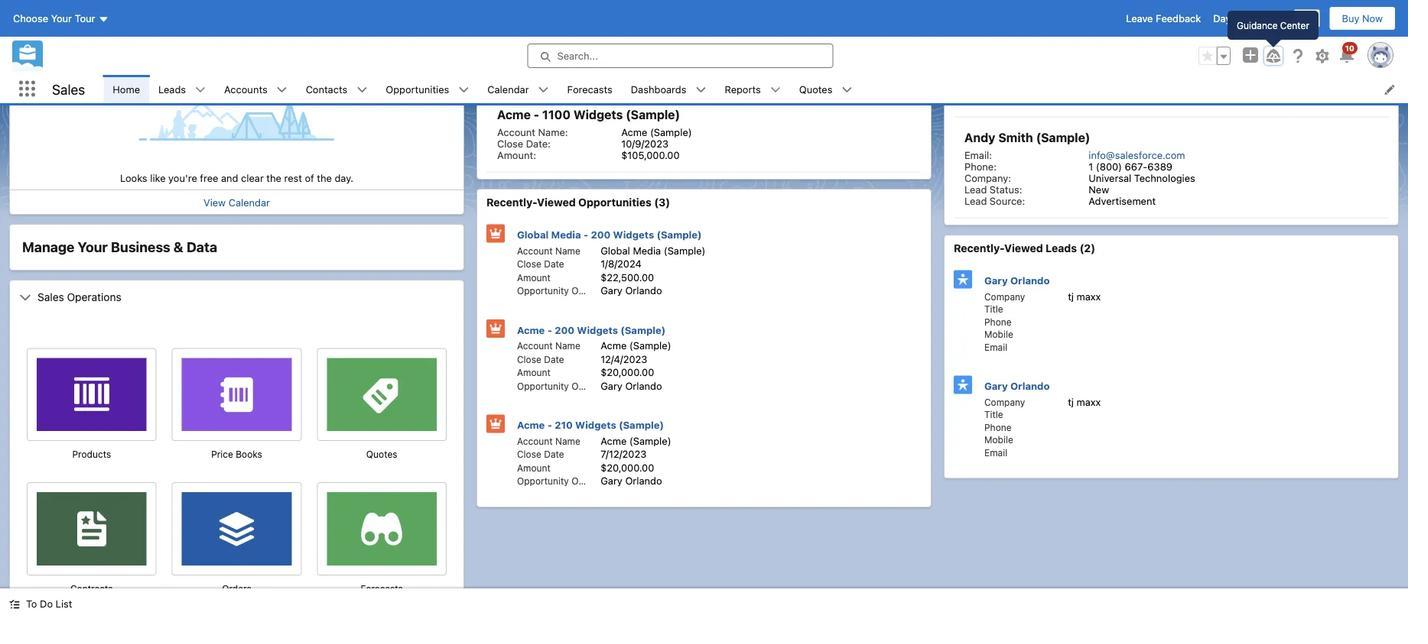 Task type: vqa. For each thing, say whether or not it's contained in the screenshot.


Task type: describe. For each thing, give the bounding box(es) containing it.
you're
[[168, 173, 197, 184]]

acme (sample) for acme - 1100 widgets (sample)
[[621, 127, 692, 138]]

email: for andy
[[965, 150, 992, 161]]

opportunities link
[[377, 75, 458, 103]]

contracts button
[[27, 582, 157, 596]]

close date for global media - 200 widgets (sample)
[[517, 259, 564, 270]]

2 phone from the top
[[985, 423, 1012, 433]]

contacts link
[[297, 75, 357, 103]]

smith
[[999, 131, 1033, 145]]

advertisement
[[1089, 195, 1156, 207]]

products
[[72, 449, 111, 460]]

looks
[[120, 173, 147, 184]]

2 title phone mobile email from the top
[[985, 410, 1013, 459]]

leads link
[[149, 75, 195, 103]]

account for global media - 200 widgets (sample)
[[517, 246, 553, 257]]

leave feedback
[[1126, 13, 1201, 24]]

opportunities inside list item
[[386, 83, 449, 95]]

rest
[[284, 173, 302, 184]]

universal
[[1089, 173, 1132, 184]]

days
[[1213, 13, 1236, 24]]

30
[[1301, 13, 1314, 24]]

price books
[[211, 449, 262, 460]]

widgets for 210
[[575, 420, 616, 431]]

clear
[[241, 173, 264, 184]]

today's
[[19, 40, 60, 53]]

lead status:
[[965, 184, 1022, 195]]

buy now button
[[1329, 6, 1396, 31]]

acme - 1,200 widgets (sample)
[[497, 30, 685, 44]]

phone:
[[965, 161, 997, 173]]

calendar list item
[[478, 75, 558, 103]]

1/8/2024
[[601, 259, 642, 270]]

sales operations button
[[10, 281, 464, 313]]

info@salesforce.com link for andy smith (sample)
[[1089, 150, 1185, 161]]

10 button
[[1338, 42, 1358, 65]]

2 email from the top
[[985, 448, 1008, 459]]

technologies
[[1134, 173, 1196, 184]]

date for 210
[[544, 450, 564, 461]]

standard contract image
[[63, 493, 121, 559]]

acme - 200 widgets (sample)
[[517, 325, 666, 336]]

list
[[56, 599, 72, 610]]

and
[[221, 173, 238, 184]]

reports link
[[716, 75, 770, 103]]

date for -
[[544, 259, 564, 270]]

global for global media - 200 widgets (sample)
[[517, 229, 549, 241]]

manage your business & data
[[22, 239, 217, 256]]

in
[[1257, 13, 1265, 24]]

close for acme - 1,200 widgets (sample)
[[497, 60, 523, 72]]

contracts
[[70, 584, 113, 595]]

days left in trial
[[1213, 13, 1285, 24]]

view calendar link
[[203, 197, 270, 208]]

quotes list item
[[790, 75, 862, 103]]

1 title phone mobile email from the top
[[985, 304, 1013, 353]]

list containing home
[[103, 75, 1408, 103]]

to do list
[[26, 599, 72, 610]]

source: for website
[[990, 94, 1025, 106]]

media for (sample)
[[633, 245, 661, 257]]

dashboards
[[631, 83, 687, 95]]

close for acme - 200 widgets (sample)
[[517, 355, 541, 365]]

amount for acme - 210 widgets (sample)
[[517, 463, 551, 474]]

11/12/2023
[[621, 60, 671, 72]]

close date for acme - 210 widgets (sample)
[[517, 450, 564, 461]]

date: for 1,200
[[526, 60, 551, 72]]

standard pricebook2 image
[[208, 359, 266, 425]]

account for acme - 210 widgets (sample)
[[517, 436, 553, 447]]

text default image inside 'to do list' button
[[9, 599, 20, 610]]

1 horizontal spatial opportunities
[[578, 197, 652, 209]]

text default image for reports
[[770, 85, 781, 95]]

10/9/2023
[[621, 138, 669, 150]]

data
[[187, 239, 217, 256]]

feedback
[[1156, 13, 1201, 24]]

&
[[174, 239, 183, 256]]

search... button
[[527, 44, 833, 68]]

$20,000.00 for 12/4/2023
[[601, 367, 654, 379]]

1 company from the top
[[985, 292, 1025, 303]]

viewed for opportunities
[[537, 197, 576, 209]]

dashboards list item
[[622, 75, 716, 103]]

name for 200
[[555, 341, 580, 352]]

$22,500.00
[[601, 272, 654, 283]]

andy
[[965, 131, 996, 145]]

name for 210
[[555, 436, 580, 447]]

owner for 12/4/2023
[[572, 381, 600, 392]]

choose
[[13, 13, 48, 24]]

lead for new
[[965, 184, 987, 195]]

name: for 1,200
[[538, 49, 568, 60]]

- for 200
[[547, 325, 552, 336]]

price books button
[[172, 448, 302, 462]]

opportunity owner gary orlando for 7/12/2023
[[517, 476, 662, 487]]

$105,000.00
[[621, 150, 680, 161]]

account name for 210
[[517, 436, 580, 447]]

business
[[111, 239, 170, 256]]

text default image for dashboards
[[696, 85, 706, 95]]

accounts
[[224, 83, 267, 95]]

7/12/2023
[[601, 449, 647, 461]]

opportunity owner gary orlando for 1/8/2024
[[517, 285, 662, 297]]

free
[[200, 173, 218, 184]]

price
[[211, 449, 233, 460]]

dashboards link
[[622, 75, 696, 103]]

trial
[[1268, 13, 1285, 24]]

opportunity owner gary orlando for 12/4/2023
[[517, 381, 662, 392]]

1 tj from the top
[[1068, 291, 1074, 303]]

jordan
[[994, 30, 1036, 44]]

name for -
[[555, 246, 580, 257]]

leads list item
[[149, 75, 215, 103]]

global media (sample)
[[601, 245, 706, 257]]

1
[[1089, 161, 1093, 173]]

home
[[113, 83, 140, 95]]

2 tj maxx from the top
[[1068, 397, 1101, 408]]

buy
[[1342, 13, 1360, 24]]

calendar inside list item
[[488, 83, 529, 95]]

1 maxx from the top
[[1077, 291, 1101, 303]]

choose your tour
[[13, 13, 95, 24]]

like
[[150, 173, 166, 184]]

status:
[[990, 184, 1022, 195]]

(2)
[[1080, 242, 1096, 255]]

accounts link
[[215, 75, 277, 103]]

forecasts button
[[317, 582, 447, 596]]

global media - 200 widgets (sample)
[[517, 229, 702, 241]]

210
[[555, 420, 573, 431]]

now
[[1362, 13, 1383, 24]]

2 maxx from the top
[[1077, 397, 1101, 408]]

email: for amy
[[965, 49, 992, 60]]

quotes link
[[790, 75, 842, 103]]

close for acme - 210 widgets (sample)
[[517, 450, 541, 461]]

your for choose
[[51, 13, 72, 24]]

source: for advertisement
[[990, 195, 1025, 207]]

leave feedback link
[[1126, 13, 1201, 24]]

to do list button
[[0, 589, 81, 620]]

operations
[[67, 291, 121, 304]]

account name: for 1100
[[497, 127, 568, 138]]

orlando for acme - 210 widgets (sample)
[[625, 476, 662, 487]]

media for -
[[551, 229, 581, 241]]

text default image for accounts
[[277, 85, 287, 95]]

amount for acme - 200 widgets (sample)
[[517, 368, 551, 379]]

close for global media - 200 widgets (sample)
[[517, 259, 541, 270]]

acme - 210 widgets (sample)
[[517, 420, 664, 431]]



Task type: locate. For each thing, give the bounding box(es) containing it.
orders button
[[172, 582, 302, 596]]

account down recently-viewed opportunities (3)
[[517, 246, 553, 257]]

2 vertical spatial opportunity
[[517, 477, 569, 487]]

maxx
[[1077, 291, 1101, 303], [1077, 397, 1101, 408]]

widgets up 12/4/2023 in the left bottom of the page
[[577, 325, 618, 336]]

2 close date from the top
[[517, 355, 564, 365]]

text default image right contacts
[[357, 85, 367, 95]]

(800)
[[1096, 161, 1122, 173]]

0 vertical spatial title
[[985, 304, 1003, 315]]

quotes down standard quote 'image'
[[366, 449, 397, 460]]

quotes inside quotes link
[[799, 83, 833, 95]]

amount
[[517, 273, 551, 283], [517, 368, 551, 379], [517, 463, 551, 474]]

account name
[[517, 246, 580, 257], [517, 341, 580, 352], [517, 436, 580, 447]]

viewed for leads
[[1004, 242, 1043, 255]]

text default image right reports
[[770, 85, 781, 95]]

1 vertical spatial lead source:
[[965, 195, 1025, 207]]

0 vertical spatial source:
[[990, 94, 1025, 106]]

1 vertical spatial info@salesforce.com
[[1089, 150, 1185, 161]]

contacts list item
[[297, 75, 377, 103]]

text default image inside the opportunities list item
[[458, 85, 469, 95]]

lead source: for advertisement
[[965, 195, 1025, 207]]

0 vertical spatial lead source:
[[965, 94, 1025, 106]]

2 name from the top
[[555, 341, 580, 352]]

sales left 'operations'
[[37, 291, 64, 304]]

1 horizontal spatial the
[[317, 173, 332, 184]]

leads left the (2)
[[1046, 242, 1077, 255]]

source: up smith
[[990, 94, 1025, 106]]

2 company from the top
[[985, 397, 1025, 408]]

date for 200
[[544, 355, 564, 365]]

text default image inside quotes list item
[[842, 85, 853, 95]]

- for 210
[[547, 420, 552, 431]]

1 horizontal spatial recently-
[[954, 242, 1004, 255]]

2 opportunity from the top
[[517, 381, 569, 392]]

opportunity owner gary orlando up acme - 200 widgets (sample)
[[517, 285, 662, 297]]

1 lead source: from the top
[[965, 94, 1025, 106]]

1 (800) 667-6389
[[1089, 161, 1173, 173]]

account name down recently-viewed opportunities (3)
[[517, 246, 580, 257]]

account name down acme - 200 widgets (sample)
[[517, 341, 580, 352]]

0 vertical spatial phone
[[985, 317, 1012, 328]]

title phone mobile email
[[985, 304, 1013, 353], [985, 410, 1013, 459]]

account down acme - 210 widgets (sample)
[[517, 436, 553, 447]]

reports list item
[[716, 75, 790, 103]]

1 close date: from the top
[[497, 60, 551, 72]]

the right of
[[317, 173, 332, 184]]

today's events
[[19, 40, 99, 53]]

close for acme - 1100 widgets (sample)
[[497, 138, 523, 150]]

1 vertical spatial name:
[[538, 127, 568, 138]]

text default image
[[195, 85, 206, 95], [458, 85, 469, 95], [696, 85, 706, 95], [842, 85, 853, 95], [19, 292, 31, 304], [9, 599, 20, 610]]

opportunity up acme - 200 widgets (sample)
[[517, 286, 569, 297]]

1 vertical spatial amount:
[[497, 150, 536, 161]]

opportunity owner gary orlando down 7/12/2023
[[517, 476, 662, 487]]

0 vertical spatial close date
[[517, 259, 564, 270]]

1 vertical spatial close date:
[[497, 138, 551, 150]]

0 vertical spatial name:
[[538, 49, 568, 60]]

global
[[517, 229, 549, 241], [601, 245, 630, 257]]

your left tour at the left top
[[51, 13, 72, 24]]

the left rest
[[267, 173, 281, 184]]

2 amount: from the top
[[497, 150, 536, 161]]

1 info@salesforce.com link from the top
[[1089, 49, 1185, 60]]

widgets
[[579, 30, 628, 44], [574, 108, 623, 122], [613, 229, 654, 241], [577, 325, 618, 336], [575, 420, 616, 431]]

orders
[[222, 584, 252, 595]]

0 vertical spatial email
[[985, 342, 1008, 353]]

quotes inside quotes button
[[366, 449, 397, 460]]

0 vertical spatial owner
[[572, 286, 600, 297]]

lead for advertisement
[[965, 195, 987, 207]]

1 account name from the top
[[517, 246, 580, 257]]

1 vertical spatial leads
[[1046, 242, 1077, 255]]

$20,000.00 for 7/12/2023
[[601, 462, 654, 474]]

your right manage
[[78, 239, 108, 256]]

2 lead from the top
[[965, 184, 987, 195]]

3 opportunity from the top
[[517, 477, 569, 487]]

2 info@salesforce.com link from the top
[[1089, 150, 1185, 161]]

looks like you're free and clear the rest of the day.
[[120, 173, 353, 184]]

text default image right accounts
[[277, 85, 287, 95]]

2 text default image from the left
[[357, 85, 367, 95]]

account up calendar list item
[[497, 49, 535, 60]]

1 account name: from the top
[[497, 49, 568, 60]]

amount: for acme - 1100 widgets (sample)
[[497, 150, 536, 161]]

widgets down forecasts link
[[574, 108, 623, 122]]

2 name: from the top
[[538, 127, 568, 138]]

lead
[[965, 94, 987, 106], [965, 184, 987, 195], [965, 195, 987, 207]]

0 vertical spatial forecasts
[[567, 83, 613, 95]]

1 vertical spatial amount
[[517, 368, 551, 379]]

widgets for 1,200
[[579, 30, 628, 44]]

gary
[[985, 275, 1008, 287], [601, 285, 623, 297], [601, 381, 623, 392], [985, 381, 1008, 392], [601, 476, 623, 487]]

gary for acme - 210 widgets (sample)
[[601, 476, 623, 487]]

1 vertical spatial opportunity
[[517, 381, 569, 392]]

email: down amy
[[965, 49, 992, 60]]

name down acme - 200 widgets (sample)
[[555, 341, 580, 352]]

info@salesforce.com for andy smith (sample)
[[1089, 150, 1185, 161]]

1 horizontal spatial leads
[[1046, 242, 1077, 255]]

0 vertical spatial company
[[985, 292, 1025, 303]]

1 vertical spatial phone
[[985, 423, 1012, 433]]

close date down recently-viewed opportunities (3)
[[517, 259, 564, 270]]

3 text default image from the left
[[538, 85, 549, 95]]

account for acme - 1100 widgets (sample)
[[497, 127, 535, 138]]

0 vertical spatial tj
[[1068, 291, 1074, 303]]

2 gary orlando from the top
[[985, 381, 1050, 392]]

info@salesforce.com
[[1089, 49, 1185, 60], [1089, 150, 1185, 161]]

1 amount from the top
[[517, 273, 551, 283]]

1 horizontal spatial your
[[78, 239, 108, 256]]

orlando for global media - 200 widgets (sample)
[[625, 285, 662, 297]]

0 horizontal spatial the
[[267, 173, 281, 184]]

1 name: from the top
[[538, 49, 568, 60]]

1 vertical spatial 200
[[555, 325, 575, 336]]

sales
[[52, 81, 85, 97], [37, 291, 64, 304]]

your for manage
[[78, 239, 108, 256]]

close date:
[[497, 60, 551, 72], [497, 138, 551, 150]]

forecasts
[[567, 83, 613, 95], [361, 584, 403, 595]]

opportunity for 200
[[517, 381, 569, 392]]

1 vertical spatial mobile
[[985, 435, 1013, 446]]

gary for acme - 200 widgets (sample)
[[601, 381, 623, 392]]

1 email from the top
[[985, 342, 1008, 353]]

info@salesforce.com up the universal technologies
[[1089, 150, 1185, 161]]

text default image inside 'dashboards' list item
[[696, 85, 706, 95]]

2 account name: from the top
[[497, 127, 568, 138]]

3 close date from the top
[[517, 450, 564, 461]]

account name for 200
[[517, 341, 580, 352]]

text default image for calendar
[[538, 85, 549, 95]]

amount for global media - 200 widgets (sample)
[[517, 273, 551, 283]]

0 vertical spatial account name:
[[497, 49, 568, 60]]

0 horizontal spatial opportunities
[[386, 83, 449, 95]]

1 horizontal spatial media
[[633, 245, 661, 257]]

0 vertical spatial amount
[[517, 273, 551, 283]]

0 vertical spatial mobile
[[985, 330, 1013, 340]]

lead down phone:
[[965, 184, 987, 195]]

2 vertical spatial owner
[[572, 477, 600, 487]]

lead down company:
[[965, 195, 987, 207]]

0 vertical spatial your
[[51, 13, 72, 24]]

tj maxx
[[1068, 291, 1101, 303], [1068, 397, 1101, 408]]

0 vertical spatial info@salesforce.com
[[1089, 49, 1185, 60]]

global down recently-viewed opportunities (3)
[[517, 229, 549, 241]]

close date for acme - 200 widgets (sample)
[[517, 355, 564, 365]]

forecasts inside forecasts link
[[567, 83, 613, 95]]

to
[[26, 599, 37, 610]]

1 horizontal spatial calendar
[[488, 83, 529, 95]]

email: down andy
[[965, 150, 992, 161]]

close date: for 1,200
[[497, 60, 551, 72]]

0 vertical spatial name
[[555, 246, 580, 257]]

opportunity for -
[[517, 286, 569, 297]]

account for acme - 1,200 widgets (sample)
[[497, 49, 535, 60]]

3 lead from the top
[[965, 195, 987, 207]]

name
[[555, 246, 580, 257], [555, 341, 580, 352], [555, 436, 580, 447]]

1 vertical spatial opportunities
[[578, 197, 652, 209]]

gary orlando
[[985, 275, 1050, 287], [985, 381, 1050, 392]]

owner up acme - 210 widgets (sample)
[[572, 381, 600, 392]]

info@salesforce.com link for amy jordan (sample)
[[1089, 49, 1185, 60]]

account name: down 1100
[[497, 127, 568, 138]]

3 account name from the top
[[517, 436, 580, 447]]

2 amount from the top
[[517, 368, 551, 379]]

1 vertical spatial opportunity owner gary orlando
[[517, 381, 662, 392]]

0 vertical spatial opportunity owner gary orlando
[[517, 285, 662, 297]]

text default image
[[277, 85, 287, 95], [357, 85, 367, 95], [538, 85, 549, 95], [770, 85, 781, 95]]

account down calendar list item
[[497, 127, 535, 138]]

widgets for 1100
[[574, 108, 623, 122]]

1 gary orlando from the top
[[985, 275, 1050, 287]]

view
[[203, 197, 226, 208]]

account name for -
[[517, 246, 580, 257]]

2 vertical spatial date
[[544, 450, 564, 461]]

1 vertical spatial name
[[555, 341, 580, 352]]

search...
[[557, 50, 598, 62]]

info@salesforce.com link
[[1089, 49, 1185, 60], [1089, 150, 1185, 161]]

text default image inside contacts list item
[[357, 85, 367, 95]]

2 date: from the top
[[526, 138, 551, 150]]

text default image for opportunities
[[458, 85, 469, 95]]

company:
[[965, 173, 1011, 184]]

global for global media (sample)
[[601, 245, 630, 257]]

products button
[[27, 448, 157, 462]]

1,200
[[542, 30, 576, 44]]

acme (sample)
[[621, 49, 692, 60], [621, 127, 692, 138], [601, 340, 671, 352], [601, 436, 671, 447]]

0 vertical spatial calendar
[[488, 83, 529, 95]]

date:
[[526, 60, 551, 72], [526, 138, 551, 150]]

acme (sample) for acme - 200 widgets (sample)
[[601, 340, 671, 352]]

universal technologies
[[1089, 173, 1196, 184]]

opportunities
[[386, 83, 449, 95], [578, 197, 652, 209]]

0 vertical spatial recently-
[[487, 197, 537, 209]]

0 vertical spatial account name
[[517, 246, 580, 257]]

1 date: from the top
[[526, 60, 551, 72]]

2 owner from the top
[[572, 381, 600, 392]]

date: for 1100
[[526, 138, 551, 150]]

leads right home
[[158, 83, 186, 95]]

1 owner from the top
[[572, 286, 600, 297]]

owner for 7/12/2023
[[572, 477, 600, 487]]

1 tj maxx from the top
[[1068, 291, 1101, 303]]

opportunity owner gary orlando up acme - 210 widgets (sample)
[[517, 381, 662, 392]]

standard order image
[[208, 493, 266, 559]]

acme (sample) for acme - 210 widgets (sample)
[[601, 436, 671, 447]]

widgets up global media (sample)
[[613, 229, 654, 241]]

account name down 210
[[517, 436, 580, 447]]

list
[[103, 75, 1408, 103]]

forecasts up acme - 1100 widgets (sample)
[[567, 83, 613, 95]]

group
[[1199, 47, 1231, 65]]

media up 1/8/2024
[[633, 245, 661, 257]]

1 vertical spatial $20,000.00
[[601, 462, 654, 474]]

3 amount from the top
[[517, 463, 551, 474]]

close date
[[517, 259, 564, 270], [517, 355, 564, 365], [517, 450, 564, 461]]

widgets for 200
[[577, 325, 618, 336]]

media
[[551, 229, 581, 241], [633, 245, 661, 257]]

widgets up search...
[[579, 30, 628, 44]]

text default image inside calendar list item
[[538, 85, 549, 95]]

company
[[985, 292, 1025, 303], [985, 397, 1025, 408]]

text default image inside leads "list item"
[[195, 85, 206, 95]]

2 mobile from the top
[[985, 435, 1013, 446]]

1 opportunity from the top
[[517, 286, 569, 297]]

1 mobile from the top
[[985, 330, 1013, 340]]

0 vertical spatial opportunity
[[517, 286, 569, 297]]

widgets right 210
[[575, 420, 616, 431]]

2 vertical spatial amount
[[517, 463, 551, 474]]

text default image inside sales operations 'dropdown button'
[[19, 292, 31, 304]]

1 vertical spatial owner
[[572, 381, 600, 392]]

0 vertical spatial leads
[[158, 83, 186, 95]]

global up 1/8/2024
[[601, 245, 630, 257]]

0 vertical spatial global
[[517, 229, 549, 241]]

1 vertical spatial email:
[[965, 150, 992, 161]]

0 horizontal spatial calendar
[[229, 197, 270, 208]]

3 name from the top
[[555, 436, 580, 447]]

acme (sample) up dashboards
[[621, 49, 692, 60]]

1 lead from the top
[[965, 94, 987, 106]]

2 title from the top
[[985, 410, 1003, 421]]

source: down company:
[[990, 195, 1025, 207]]

opportunity owner gary orlando
[[517, 285, 662, 297], [517, 381, 662, 392], [517, 476, 662, 487]]

0 horizontal spatial your
[[51, 13, 72, 24]]

accounts list item
[[215, 75, 297, 103]]

1 vertical spatial calendar
[[229, 197, 270, 208]]

1 vertical spatial close date
[[517, 355, 564, 365]]

6389
[[1148, 161, 1173, 173]]

2 source: from the top
[[990, 195, 1025, 207]]

1 vertical spatial email
[[985, 448, 1008, 459]]

lead source: up andy
[[965, 94, 1025, 106]]

text default image inside reports list item
[[770, 85, 781, 95]]

acme (sample) up 7/12/2023
[[601, 436, 671, 447]]

0 vertical spatial 200
[[591, 229, 611, 241]]

0 horizontal spatial quotes
[[366, 449, 397, 460]]

0 vertical spatial tj maxx
[[1068, 291, 1101, 303]]

account name: for 1,200
[[497, 49, 568, 60]]

your inside choose your tour popup button
[[51, 13, 72, 24]]

info@salesforce.com link down leave
[[1089, 49, 1185, 60]]

1 vertical spatial quotes
[[366, 449, 397, 460]]

12/4/2023
[[601, 354, 648, 365]]

contacts
[[306, 83, 348, 95]]

home link
[[103, 75, 149, 103]]

1 vertical spatial forecasts
[[361, 584, 403, 595]]

2 tj from the top
[[1068, 397, 1074, 408]]

0 vertical spatial opportunities
[[386, 83, 449, 95]]

mobile
[[985, 330, 1013, 340], [985, 435, 1013, 446]]

close date: up calendar list item
[[497, 60, 551, 72]]

owner up acme - 200 widgets (sample)
[[572, 286, 600, 297]]

1 the from the left
[[267, 173, 281, 184]]

name down global media - 200 widgets (sample)
[[555, 246, 580, 257]]

title
[[985, 304, 1003, 315], [985, 410, 1003, 421]]

2 the from the left
[[317, 173, 332, 184]]

1 vertical spatial info@salesforce.com link
[[1089, 150, 1185, 161]]

day.
[[335, 173, 353, 184]]

1 title from the top
[[985, 304, 1003, 315]]

2 info@salesforce.com from the top
[[1089, 150, 1185, 161]]

recently-viewed leads (2)
[[954, 242, 1096, 255]]

1 close date from the top
[[517, 259, 564, 270]]

1 vertical spatial date
[[544, 355, 564, 365]]

2 vertical spatial opportunity owner gary orlando
[[517, 476, 662, 487]]

buy now
[[1342, 13, 1383, 24]]

- for 1,200
[[534, 30, 539, 44]]

10
[[1345, 44, 1355, 52]]

1100
[[542, 108, 571, 122]]

1 vertical spatial gary orlando
[[985, 381, 1050, 392]]

1 phone from the top
[[985, 317, 1012, 328]]

media down recently-viewed opportunities (3)
[[551, 229, 581, 241]]

0 horizontal spatial viewed
[[537, 197, 576, 209]]

date: up calendar list item
[[526, 60, 551, 72]]

1 vertical spatial company
[[985, 397, 1025, 408]]

info@salesforce.com down leave
[[1089, 49, 1185, 60]]

0 vertical spatial email:
[[965, 49, 992, 60]]

calendar link
[[478, 75, 538, 103]]

owner for 1/8/2024
[[572, 286, 600, 297]]

opportunities list item
[[377, 75, 478, 103]]

name: down 1100
[[538, 127, 568, 138]]

1 $20,000.00 from the top
[[601, 367, 654, 379]]

sales for sales operations
[[37, 291, 64, 304]]

1 vertical spatial viewed
[[1004, 242, 1043, 255]]

date
[[544, 259, 564, 270], [544, 355, 564, 365], [544, 450, 564, 461]]

lead source: for website
[[965, 94, 1025, 106]]

1 vertical spatial maxx
[[1077, 397, 1101, 408]]

left
[[1239, 13, 1254, 24]]

- for 1100
[[534, 108, 539, 122]]

viewed up global media - 200 widgets (sample)
[[537, 197, 576, 209]]

acme - 1100 widgets (sample)
[[497, 108, 680, 122]]

0 vertical spatial date:
[[526, 60, 551, 72]]

1 vertical spatial title phone mobile email
[[985, 410, 1013, 459]]

1 amount: from the top
[[497, 72, 536, 83]]

0 vertical spatial date
[[544, 259, 564, 270]]

andy smith (sample)
[[965, 131, 1090, 145]]

1 date from the top
[[544, 259, 564, 270]]

opportunity up 210
[[517, 381, 569, 392]]

1 name from the top
[[555, 246, 580, 257]]

gary for global media - 200 widgets (sample)
[[601, 285, 623, 297]]

date down global media - 200 widgets (sample)
[[544, 259, 564, 270]]

lead for website
[[965, 94, 987, 106]]

viewed down 'status:'
[[1004, 242, 1043, 255]]

2 lead source: from the top
[[965, 195, 1025, 207]]

1 text default image from the left
[[277, 85, 287, 95]]

lead up andy
[[965, 94, 987, 106]]

calendar
[[488, 83, 529, 95], [229, 197, 270, 208]]

quotes right reports list item
[[799, 83, 833, 95]]

text default image for quotes
[[842, 85, 853, 95]]

recently- for recently-viewed leads (2)
[[954, 242, 1004, 255]]

acme (sample) up 12/4/2023 in the left bottom of the page
[[601, 340, 671, 352]]

0 vertical spatial viewed
[[537, 197, 576, 209]]

standard product2 image
[[63, 359, 121, 425]]

3 opportunity owner gary orlando from the top
[[517, 476, 662, 487]]

1 horizontal spatial forecasts
[[567, 83, 613, 95]]

0 vertical spatial $20,000.00
[[601, 367, 654, 379]]

$20,000.00 down 7/12/2023
[[601, 462, 654, 474]]

name: for 1100
[[538, 127, 568, 138]]

leads inside "list item"
[[158, 83, 186, 95]]

info@salesforce.com link up the universal technologies
[[1089, 150, 1185, 161]]

forecasts down standard forecasting3 image
[[361, 584, 403, 595]]

close date: down 1100
[[497, 138, 551, 150]]

opportunity for 210
[[517, 477, 569, 487]]

2 opportunity owner gary orlando from the top
[[517, 381, 662, 392]]

(3)
[[654, 197, 670, 209]]

1 vertical spatial global
[[601, 245, 630, 257]]

name down 210
[[555, 436, 580, 447]]

account down acme - 200 widgets (sample)
[[517, 341, 553, 352]]

1 horizontal spatial 200
[[591, 229, 611, 241]]

2 close date: from the top
[[497, 138, 551, 150]]

opportunity down 210
[[517, 477, 569, 487]]

orlando
[[1011, 275, 1050, 287], [625, 285, 662, 297], [625, 381, 662, 392], [1011, 381, 1050, 392], [625, 476, 662, 487]]

do
[[40, 599, 53, 610]]

1 info@salesforce.com from the top
[[1089, 49, 1185, 60]]

2 $20,000.00 from the top
[[601, 462, 654, 474]]

1 vertical spatial tj
[[1068, 397, 1074, 408]]

0 vertical spatial maxx
[[1077, 291, 1101, 303]]

source:
[[990, 94, 1025, 106], [990, 195, 1025, 207]]

$20,000.00 down 12/4/2023 in the left bottom of the page
[[601, 367, 654, 379]]

date down 210
[[544, 450, 564, 461]]

date down acme - 200 widgets (sample)
[[544, 355, 564, 365]]

0 horizontal spatial global
[[517, 229, 549, 241]]

date: down 1100
[[526, 138, 551, 150]]

1 opportunity owner gary orlando from the top
[[517, 285, 662, 297]]

0 horizontal spatial media
[[551, 229, 581, 241]]

$20,000.00
[[601, 367, 654, 379], [601, 462, 654, 474]]

2 account name from the top
[[517, 341, 580, 352]]

1 vertical spatial recently-
[[954, 242, 1004, 255]]

new
[[1089, 184, 1109, 195]]

forecasts link
[[558, 75, 622, 103]]

close date down acme - 200 widgets (sample)
[[517, 355, 564, 365]]

sales for sales
[[52, 81, 85, 97]]

text default image inside accounts list item
[[277, 85, 287, 95]]

account for acme - 200 widgets (sample)
[[517, 341, 553, 352]]

recently- for recently-viewed opportunities (3)
[[487, 197, 537, 209]]

4 text default image from the left
[[770, 85, 781, 95]]

2 date from the top
[[544, 355, 564, 365]]

leave
[[1126, 13, 1153, 24]]

website
[[1089, 94, 1126, 106]]

0 horizontal spatial leads
[[158, 83, 186, 95]]

amy jordan (sample)
[[965, 30, 1093, 44]]

acme (sample) for acme - 1,200 widgets (sample)
[[621, 49, 692, 60]]

0 vertical spatial amount:
[[497, 72, 536, 83]]

1 horizontal spatial viewed
[[1004, 242, 1043, 255]]

1 source: from the top
[[990, 94, 1025, 106]]

2 vertical spatial name
[[555, 436, 580, 447]]

1 email: from the top
[[965, 49, 992, 60]]

3 owner from the top
[[572, 477, 600, 487]]

lead source: down company:
[[965, 195, 1025, 207]]

standard forecasting3 image
[[353, 493, 411, 559]]

amount: for acme - 1,200 widgets (sample)
[[497, 72, 536, 83]]

1 vertical spatial source:
[[990, 195, 1025, 207]]

1 horizontal spatial global
[[601, 245, 630, 257]]

667-
[[1125, 161, 1148, 173]]

close date down 210
[[517, 450, 564, 461]]

3 date from the top
[[544, 450, 564, 461]]

amy
[[965, 30, 991, 44]]

info@salesforce.com for amy jordan (sample)
[[1089, 49, 1185, 60]]

email:
[[965, 49, 992, 60], [965, 150, 992, 161]]

close date: for 1100
[[497, 138, 551, 150]]

recently-viewed opportunities (3)
[[487, 197, 670, 209]]

1 vertical spatial sales
[[37, 291, 64, 304]]

2 vertical spatial close date
[[517, 450, 564, 461]]

text default image for contacts
[[357, 85, 367, 95]]

2 email: from the top
[[965, 150, 992, 161]]

orlando for acme - 200 widgets (sample)
[[625, 381, 662, 392]]

sales inside 'dropdown button'
[[37, 291, 64, 304]]

0 vertical spatial quotes
[[799, 83, 833, 95]]

forecasts inside forecasts button
[[361, 584, 403, 595]]

name: down 1,200
[[538, 49, 568, 60]]

account name: down 1,200
[[497, 49, 568, 60]]

of
[[305, 173, 314, 184]]

opportunity
[[517, 286, 569, 297], [517, 381, 569, 392], [517, 477, 569, 487]]

1 vertical spatial your
[[78, 239, 108, 256]]

text default image for leads
[[195, 85, 206, 95]]

owner down acme - 210 widgets (sample)
[[572, 477, 600, 487]]

standard quote image
[[353, 359, 411, 425]]

acme (sample) up $105,000.00
[[621, 127, 692, 138]]

1 vertical spatial date:
[[526, 138, 551, 150]]

sales down today's events
[[52, 81, 85, 97]]

1 vertical spatial tj maxx
[[1068, 397, 1101, 408]]

1 vertical spatial title
[[985, 410, 1003, 421]]

text default image up 1100
[[538, 85, 549, 95]]



